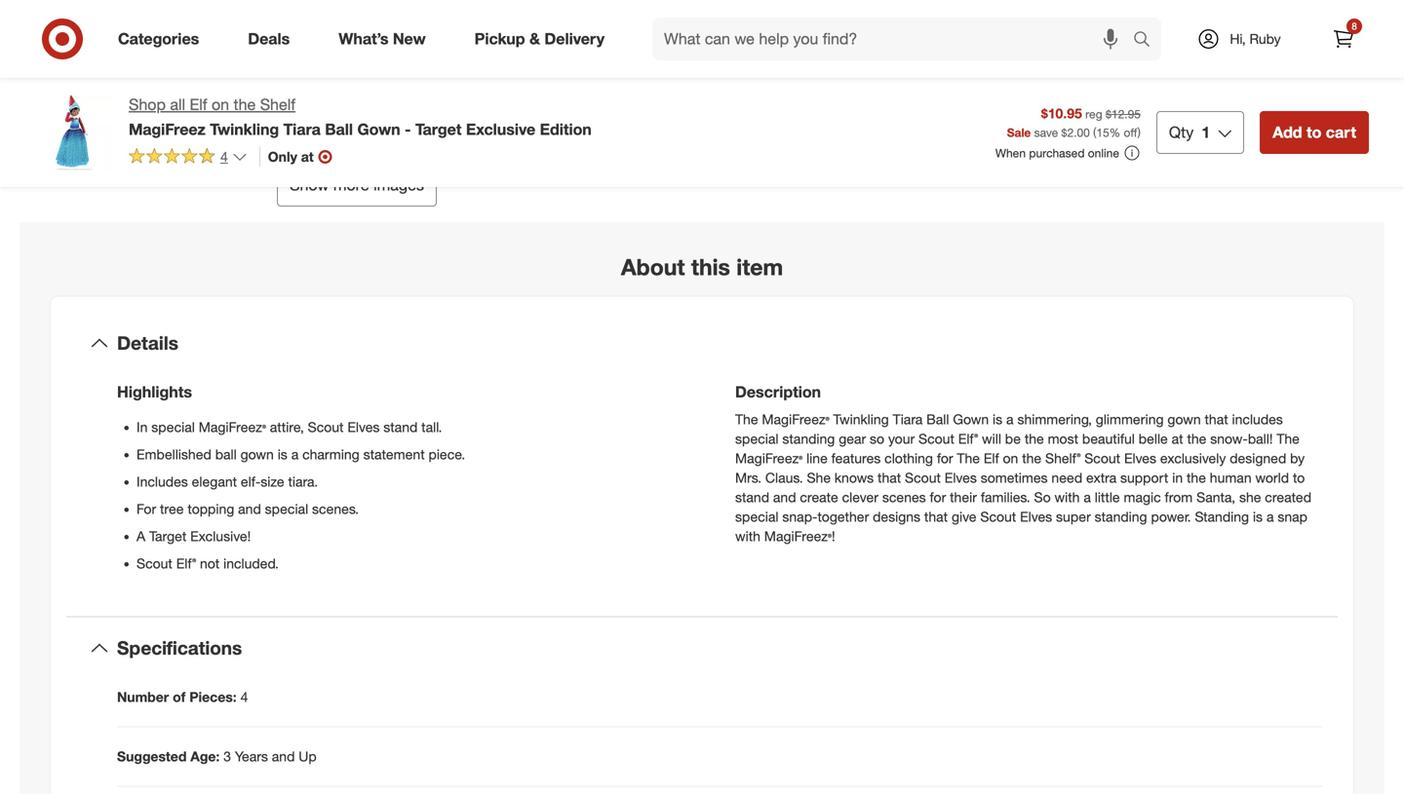 Task type: vqa. For each thing, say whether or not it's contained in the screenshot.
the %
yes



Task type: locate. For each thing, give the bounding box(es) containing it.
advertisement region
[[726, 95, 1370, 170]]

-
[[405, 120, 411, 139]]

magifreez®
[[762, 411, 830, 428], [199, 419, 266, 436], [735, 450, 803, 467]]

1 vertical spatial the
[[1277, 431, 1300, 448]]

0 vertical spatial ball
[[325, 120, 353, 139]]

0 vertical spatial standing
[[783, 431, 835, 448]]

is down 'attire,' in the bottom left of the page
[[278, 446, 288, 463]]

embellished ball gown is a charming statement piece.
[[137, 446, 465, 463]]

on down be
[[1003, 450, 1019, 467]]

images
[[374, 176, 424, 195]]

0 vertical spatial gown
[[1168, 411, 1201, 428]]

scout
[[308, 419, 344, 436], [919, 431, 955, 448], [1085, 450, 1121, 467], [905, 470, 941, 487], [981, 509, 1017, 526], [137, 556, 172, 573]]

ball up the "more"
[[325, 120, 353, 139]]

1 vertical spatial over
[[898, 50, 924, 67]]

that left give
[[925, 509, 948, 526]]

0 horizontal spatial elf®
[[176, 556, 196, 573]]

1 vertical spatial ball
[[927, 411, 950, 428]]

standing up line at the bottom of the page
[[783, 431, 835, 448]]

1 vertical spatial to
[[1293, 470, 1305, 487]]

2 vertical spatial on
[[1003, 450, 1019, 467]]

1 horizontal spatial gown
[[953, 411, 989, 428]]

what's new
[[339, 29, 426, 48]]

stand inside description the magifreez® twinkling tiara ball gown is a shimmering, glimmering gown that includes special standing gear so your scout elf® will be the most beautiful belle at the snow-ball! the magifreez® line features clothing for the elf on the shelf® scout elves exclusively designed by mrs. claus. she knows that scout elves sometimes need extra support in the human world to stand and create clever scenes for their families. so with a little magic from santa, she created special snap-together designs that give scout elves super standing power. standing is a snap with magifreez®!
[[735, 489, 770, 506]]

included.
[[223, 556, 279, 573]]

add
[[1273, 123, 1303, 142]]

twinkling inside shop all elf on the shelf magifreez twinkling tiara ball gown - target exclusive edition
[[210, 120, 279, 139]]

gear
[[839, 431, 866, 448]]

up
[[299, 749, 317, 766]]

is down the she
[[1253, 509, 1263, 526]]

1 vertical spatial elf
[[984, 450, 999, 467]]

magifreez® up claus.
[[735, 450, 803, 467]]

elves up the support
[[1125, 450, 1157, 467]]

knows
[[835, 470, 874, 487]]

tiara.
[[288, 474, 318, 491]]

a target exclusive!
[[137, 528, 251, 545]]

2 horizontal spatial on
[[1003, 450, 1019, 467]]

qty
[[1169, 123, 1194, 142]]

piece.
[[429, 446, 465, 463]]

twinkling up gear on the right of the page
[[834, 411, 889, 428]]

and down elf-
[[238, 501, 261, 518]]

stand up statement
[[384, 419, 418, 436]]

scout elf® not included.
[[137, 556, 279, 573]]

special down size on the left
[[265, 501, 308, 518]]

standing down little
[[1095, 509, 1148, 526]]

2 horizontal spatial that
[[1205, 411, 1229, 428]]

0 horizontal spatial twinkling
[[210, 120, 279, 139]]

1 vertical spatial for
[[930, 489, 946, 506]]

2 vertical spatial the
[[957, 450, 980, 467]]

stand down the mrs.
[[735, 489, 770, 506]]

your
[[889, 431, 915, 448]]

special up embellished
[[151, 419, 195, 436]]

1 horizontal spatial to
[[1307, 123, 1322, 142]]

only at
[[268, 148, 314, 165]]

0 vertical spatial the
[[735, 411, 758, 428]]

specifications
[[117, 638, 242, 660]]

0 vertical spatial 4
[[220, 148, 228, 165]]

the
[[234, 95, 256, 114], [1025, 431, 1044, 448], [1188, 431, 1207, 448], [1022, 450, 1042, 467], [1187, 470, 1207, 487]]

elves
[[348, 419, 380, 436], [1125, 450, 1157, 467], [945, 470, 977, 487], [1020, 509, 1053, 526]]

elves up statement
[[348, 419, 380, 436]]

0 vertical spatial over
[[796, 28, 828, 47]]

delivery
[[545, 29, 605, 48]]

0 horizontal spatial 4
[[220, 148, 228, 165]]

she
[[1240, 489, 1262, 506]]

with
[[1055, 489, 1080, 506], [735, 528, 761, 545]]

embellished
[[137, 446, 212, 463]]

be
[[1006, 431, 1021, 448]]

sale
[[1007, 125, 1031, 140]]

this
[[691, 254, 731, 281]]

snow-
[[1211, 431, 1248, 448]]

1 vertical spatial gown
[[241, 446, 274, 463]]

0 vertical spatial to
[[1307, 123, 1322, 142]]

what's new link
[[322, 18, 450, 60]]

scout down families.
[[981, 509, 1017, 526]]

number
[[117, 689, 169, 706]]

0 vertical spatial tiara
[[283, 120, 321, 139]]

2 horizontal spatial the
[[1277, 431, 1300, 448]]

on
[[835, 50, 851, 67], [212, 95, 229, 114], [1003, 450, 1019, 467]]

age:
[[190, 749, 220, 766]]

0 horizontal spatial to
[[1293, 470, 1305, 487]]

2 horizontal spatial is
[[1253, 509, 1263, 526]]

to right add
[[1307, 123, 1322, 142]]

2 vertical spatial that
[[925, 509, 948, 526]]

elf® left the will
[[959, 431, 978, 448]]

1 vertical spatial on
[[212, 95, 229, 114]]

0 vertical spatial elf®
[[959, 431, 978, 448]]

to inside button
[[1307, 123, 1322, 142]]

ball
[[325, 120, 353, 139], [927, 411, 950, 428]]

to inside description the magifreez® twinkling tiara ball gown is a shimmering, glimmering gown that includes special standing gear so your scout elf® will be the most beautiful belle at the snow-ball! the magifreez® line features clothing for the elf on the shelf® scout elves exclusively designed by mrs. claus. she knows that scout elves sometimes need extra support in the human world to stand and create clever scenes for their families. so with a little magic from santa, she created special snap-together designs that give scout elves super standing power. standing is a snap with magifreez®!
[[1293, 470, 1305, 487]]

1 horizontal spatial at
[[1172, 431, 1184, 448]]

1 horizontal spatial elf
[[984, 450, 999, 467]]

add to cart
[[1273, 123, 1357, 142]]

with left magifreez®! in the right of the page
[[735, 528, 761, 545]]

online
[[1088, 146, 1120, 161]]

1 vertical spatial twinkling
[[834, 411, 889, 428]]

1 horizontal spatial elf®
[[959, 431, 978, 448]]

1 vertical spatial stand
[[735, 489, 770, 506]]

of
[[173, 689, 186, 706]]

1 vertical spatial that
[[878, 470, 901, 487]]

tiara up only at
[[283, 120, 321, 139]]

0 horizontal spatial elf
[[190, 95, 207, 114]]

the right be
[[1025, 431, 1044, 448]]

in
[[1173, 470, 1183, 487]]

0 vertical spatial on
[[835, 50, 851, 67]]

over up affirm
[[796, 28, 828, 47]]

0 vertical spatial twinkling
[[210, 120, 279, 139]]

special up the mrs.
[[735, 431, 779, 448]]

gown up elf-
[[241, 446, 274, 463]]

1 horizontal spatial target
[[416, 120, 462, 139]]

1 vertical spatial at
[[1172, 431, 1184, 448]]

0 horizontal spatial the
[[735, 411, 758, 428]]

reg
[[1086, 107, 1103, 122]]

the up their
[[957, 450, 980, 467]]

and left up
[[272, 749, 295, 766]]

4
[[220, 148, 228, 165], [241, 689, 248, 706]]

0 horizontal spatial at
[[301, 148, 314, 165]]

the
[[735, 411, 758, 428], [1277, 431, 1300, 448], [957, 450, 980, 467]]

affirm
[[796, 50, 832, 67]]

gown left -
[[357, 120, 401, 139]]

for left their
[[930, 489, 946, 506]]

1 horizontal spatial with
[[1055, 489, 1080, 506]]

0 horizontal spatial and
[[238, 501, 261, 518]]

over left $100
[[898, 50, 924, 67]]

0 vertical spatial elf
[[190, 95, 207, 114]]

twinkling down "shelf"
[[210, 120, 279, 139]]

target inside shop all elf on the shelf magifreez twinkling tiara ball gown - target exclusive edition
[[416, 120, 462, 139]]

ball up clothing
[[927, 411, 950, 428]]

0 vertical spatial target
[[416, 120, 462, 139]]

shelf®
[[1046, 450, 1081, 467]]

santa,
[[1197, 489, 1236, 506]]

snap-
[[783, 509, 818, 526]]

4 right the 'pieces:'
[[241, 689, 248, 706]]

8
[[1352, 20, 1358, 32]]

scenes.
[[312, 501, 359, 518]]

0 horizontal spatial stand
[[384, 419, 418, 436]]

4 left only
[[220, 148, 228, 165]]

categories link
[[101, 18, 224, 60]]

the up by
[[1277, 431, 1300, 448]]

gown up the will
[[953, 411, 989, 428]]

deals
[[248, 29, 290, 48]]

1 vertical spatial elf®
[[176, 556, 196, 573]]

0 horizontal spatial ball
[[325, 120, 353, 139]]

target right -
[[416, 120, 462, 139]]

0 horizontal spatial on
[[212, 95, 229, 114]]

tiara up your
[[893, 411, 923, 428]]

elf® left not
[[176, 556, 196, 573]]

2 vertical spatial is
[[1253, 509, 1263, 526]]

is up the will
[[993, 411, 1003, 428]]

on inside shop all elf on the shelf magifreez twinkling tiara ball gown - target exclusive edition
[[212, 95, 229, 114]]

so
[[1034, 489, 1051, 506]]

gown inside description the magifreez® twinkling tiara ball gown is a shimmering, glimmering gown that includes special standing gear so your scout elf® will be the most beautiful belle at the snow-ball! the magifreez® line features clothing for the elf on the shelf® scout elves exclusively designed by mrs. claus. she knows that scout elves sometimes need extra support in the human world to stand and create clever scenes for their families. so with a little magic from santa, she created special snap-together designs that give scout elves super standing power. standing is a snap with magifreez®!
[[953, 411, 989, 428]]

to down by
[[1293, 470, 1305, 487]]

1 vertical spatial standing
[[1095, 509, 1148, 526]]

What can we help you find? suggestions appear below search field
[[653, 18, 1138, 60]]

the right in
[[1187, 470, 1207, 487]]

gown up belle
[[1168, 411, 1201, 428]]

1 horizontal spatial twinkling
[[834, 411, 889, 428]]

elf down the will
[[984, 450, 999, 467]]

0 vertical spatial is
[[993, 411, 1003, 428]]

0 horizontal spatial standing
[[783, 431, 835, 448]]

1 horizontal spatial 4
[[241, 689, 248, 706]]

4 link
[[129, 147, 248, 170]]

designed
[[1230, 450, 1287, 467]]

at right only
[[301, 148, 314, 165]]

1 horizontal spatial the
[[957, 450, 980, 467]]

at right belle
[[1172, 431, 1184, 448]]

1 vertical spatial gown
[[953, 411, 989, 428]]

all
[[170, 95, 185, 114]]

give
[[952, 509, 977, 526]]

0 horizontal spatial gown
[[357, 120, 401, 139]]

details
[[117, 332, 178, 355]]

hi, ruby
[[1230, 30, 1281, 47]]

1
[[1202, 123, 1211, 142]]

create
[[800, 489, 839, 506]]

target
[[416, 120, 462, 139], [149, 528, 187, 545]]

the inside shop all elf on the shelf magifreez twinkling tiara ball gown - target exclusive edition
[[234, 95, 256, 114]]

tiara inside shop all elf on the shelf magifreez twinkling tiara ball gown - target exclusive edition
[[283, 120, 321, 139]]

0 horizontal spatial with
[[735, 528, 761, 545]]

beautiful
[[1083, 431, 1135, 448]]

$100
[[928, 50, 957, 67]]

magifreez® up ball at the bottom left of the page
[[199, 419, 266, 436]]

15
[[1097, 125, 1110, 140]]

a
[[137, 528, 145, 545]]

magic
[[1124, 489, 1161, 506]]

search button
[[1125, 18, 1172, 64]]

most
[[1048, 431, 1079, 448]]

1 vertical spatial tiara
[[893, 411, 923, 428]]

and down claus.
[[773, 489, 796, 506]]

search
[[1125, 31, 1172, 50]]

twinkling
[[210, 120, 279, 139], [834, 411, 889, 428]]

with down need
[[1055, 489, 1080, 506]]

2 horizontal spatial and
[[773, 489, 796, 506]]

what's
[[339, 29, 389, 48]]

target right 'a'
[[149, 528, 187, 545]]

0 horizontal spatial target
[[149, 528, 187, 545]]

1 horizontal spatial stand
[[735, 489, 770, 506]]

will
[[982, 431, 1002, 448]]

image gallery element
[[35, 0, 679, 207]]

8 link
[[1323, 18, 1366, 60]]

that up scenes
[[878, 470, 901, 487]]

extra
[[1087, 470, 1117, 487]]

for right clothing
[[937, 450, 954, 467]]

elf
[[190, 95, 207, 114], [984, 450, 999, 467]]

twinkling inside description the magifreez® twinkling tiara ball gown is a shimmering, glimmering gown that includes special standing gear so your scout elf® will be the most beautiful belle at the snow-ball! the magifreez® line features clothing for the elf on the shelf® scout elves exclusively designed by mrs. claus. she knows that scout elves sometimes need extra support in the human world to stand and create clever scenes for their families. so with a little magic from santa, she created special snap-together designs that give scout elves super standing power. standing is a snap with magifreez®!
[[834, 411, 889, 428]]

that up snow-
[[1205, 411, 1229, 428]]

on down time
[[835, 50, 851, 67]]

little
[[1095, 489, 1120, 506]]

magifreez® down description
[[762, 411, 830, 428]]

suggested
[[117, 749, 187, 766]]

0 horizontal spatial tiara
[[283, 120, 321, 139]]

2.00
[[1068, 125, 1090, 140]]

power.
[[1152, 509, 1192, 526]]

designs
[[873, 509, 921, 526]]

elf right all
[[190, 95, 207, 114]]

$12.95
[[1106, 107, 1141, 122]]

the left "shelf"
[[234, 95, 256, 114]]

magifreez twinkling tiara ball gown - target exclusive edition, 4 of 7 image
[[35, 0, 349, 148]]

1 horizontal spatial ball
[[927, 411, 950, 428]]

scout up charming
[[308, 419, 344, 436]]

1 horizontal spatial tiara
[[893, 411, 923, 428]]

1 horizontal spatial on
[[835, 50, 851, 67]]

on right all
[[212, 95, 229, 114]]

about
[[621, 254, 685, 281]]

0 horizontal spatial over
[[796, 28, 828, 47]]

1 vertical spatial with
[[735, 528, 761, 545]]

scout down 'a'
[[137, 556, 172, 573]]

1 vertical spatial is
[[278, 446, 288, 463]]

0 vertical spatial gown
[[357, 120, 401, 139]]

the down description
[[735, 411, 758, 428]]

clothing
[[885, 450, 933, 467]]

the up the sometimes
[[1022, 450, 1042, 467]]

description
[[735, 383, 821, 402]]

scout up clothing
[[919, 431, 955, 448]]

1 horizontal spatial gown
[[1168, 411, 1201, 428]]



Task type: describe. For each thing, give the bounding box(es) containing it.
attire,
[[270, 419, 304, 436]]

specifications button
[[66, 618, 1338, 680]]

sometimes
[[981, 470, 1048, 487]]

1 vertical spatial target
[[149, 528, 187, 545]]

pay
[[765, 28, 792, 47]]

elves up their
[[945, 470, 977, 487]]

1 horizontal spatial over
[[898, 50, 924, 67]]

on inside description the magifreez® twinkling tiara ball gown is a shimmering, glimmering gown that includes special standing gear so your scout elf® will be the most beautiful belle at the snow-ball! the magifreez® line features clothing for the elf on the shelf® scout elves exclusively designed by mrs. claus. she knows that scout elves sometimes need extra support in the human world to stand and create clever scenes for their families. so with a little magic from santa, she created special snap-together designs that give scout elves super standing power. standing is a snap with magifreez®!
[[1003, 450, 1019, 467]]

pickup & delivery
[[475, 29, 605, 48]]

0 vertical spatial stand
[[384, 419, 418, 436]]

)
[[1138, 125, 1141, 140]]

in special magifreez® attire, scout elves stand tall.
[[137, 419, 442, 436]]

save
[[1035, 125, 1059, 140]]

deals link
[[231, 18, 314, 60]]

scout up 'extra'
[[1085, 450, 1121, 467]]

a left little
[[1084, 489, 1091, 506]]

when purchased online
[[996, 146, 1120, 161]]

not
[[200, 556, 220, 573]]

so
[[870, 431, 885, 448]]

magifreez
[[129, 120, 206, 139]]

together
[[818, 509, 869, 526]]

0 horizontal spatial gown
[[241, 446, 274, 463]]

orders
[[855, 50, 894, 67]]

1 horizontal spatial that
[[925, 509, 948, 526]]

with
[[765, 50, 792, 67]]

glimmering
[[1096, 411, 1164, 428]]

for tree topping and special scenes.
[[137, 501, 359, 518]]

for
[[137, 501, 156, 518]]

more
[[333, 176, 369, 195]]

new
[[393, 29, 426, 48]]

show more images button
[[277, 164, 437, 207]]

magifreez®!
[[765, 528, 836, 545]]

exclusive!
[[190, 528, 251, 545]]

exclusively
[[1161, 450, 1226, 467]]

$10.95 reg $12.95 sale save $ 2.00 ( 15 % off )
[[1007, 105, 1141, 140]]

when
[[996, 146, 1026, 161]]

magifreez twinkling tiara ball gown - target exclusive edition, 5 of 7 image
[[365, 0, 679, 148]]

elf inside description the magifreez® twinkling tiara ball gown is a shimmering, glimmering gown that includes special standing gear so your scout elf® will be the most beautiful belle at the snow-ball! the magifreez® line features clothing for the elf on the shelf® scout elves exclusively designed by mrs. claus. she knows that scout elves sometimes need extra support in the human world to stand and create clever scenes for their families. so with a little magic from santa, she created special snap-together designs that give scout elves super standing power. standing is a snap with magifreez®!
[[984, 450, 999, 467]]

ruby
[[1250, 30, 1281, 47]]

the up exclusively
[[1188, 431, 1207, 448]]

$
[[1062, 125, 1068, 140]]

%
[[1110, 125, 1121, 140]]

scout down clothing
[[905, 470, 941, 487]]

world
[[1256, 470, 1290, 487]]

at inside description the magifreez® twinkling tiara ball gown is a shimmering, glimmering gown that includes special standing gear so your scout elf® will be the most beautiful belle at the snow-ball! the magifreez® line features clothing for the elf on the shelf® scout elves exclusively designed by mrs. claus. she knows that scout elves sometimes need extra support in the human world to stand and create clever scenes for their families. so with a little magic from santa, she created special snap-together designs that give scout elves super standing power. standing is a snap with magifreez®!
[[1172, 431, 1184, 448]]

includes elegant elf-size tiara.
[[137, 474, 318, 491]]

shop all elf on the shelf magifreez twinkling tiara ball gown - target exclusive edition
[[129, 95, 592, 139]]

human
[[1210, 470, 1252, 487]]

0 vertical spatial at
[[301, 148, 314, 165]]

0 horizontal spatial is
[[278, 446, 288, 463]]

a down in special magifreez® attire, scout elves stand tall.
[[291, 446, 299, 463]]

scenes
[[883, 489, 926, 506]]

topping
[[188, 501, 234, 518]]

pieces:
[[189, 689, 237, 706]]

elves down so
[[1020, 509, 1053, 526]]

gown inside description the magifreez® twinkling tiara ball gown is a shimmering, glimmering gown that includes special standing gear so your scout elf® will be the most beautiful belle at the snow-ball! the magifreez® line features clothing for the elf on the shelf® scout elves exclusively designed by mrs. claus. she knows that scout elves sometimes need extra support in the human world to stand and create clever scenes for their families. so with a little magic from santa, she created special snap-together designs that give scout elves super standing power. standing is a snap with magifreez®!
[[1168, 411, 1201, 428]]

1 horizontal spatial standing
[[1095, 509, 1148, 526]]

elf-
[[241, 474, 261, 491]]

elf® inside description the magifreez® twinkling tiara ball gown is a shimmering, glimmering gown that includes special standing gear so your scout elf® will be the most beautiful belle at the snow-ball! the magifreez® line features clothing for the elf on the shelf® scout elves exclusively designed by mrs. claus. she knows that scout elves sometimes need extra support in the human world to stand and create clever scenes for their families. so with a little magic from santa, she created special snap-together designs that give scout elves super standing power. standing is a snap with magifreez®!
[[959, 431, 978, 448]]

claus.
[[766, 470, 803, 487]]

ball!
[[1248, 431, 1273, 448]]

tiara inside description the magifreez® twinkling tiara ball gown is a shimmering, glimmering gown that includes special standing gear so your scout elf® will be the most beautiful belle at the snow-ball! the magifreez® line features clothing for the elf on the shelf® scout elves exclusively designed by mrs. claus. she knows that scout elves sometimes need extra support in the human world to stand and create clever scenes for their families. so with a little magic from santa, she created special snap-together designs that give scout elves super standing power. standing is a snap with magifreez®!
[[893, 411, 923, 428]]

a up be
[[1007, 411, 1014, 428]]

magifreez® for description
[[762, 411, 830, 428]]

magifreez® for in
[[199, 419, 266, 436]]

in
[[137, 419, 148, 436]]

from
[[1165, 489, 1193, 506]]

a left snap
[[1267, 509, 1274, 526]]

$10.95
[[1042, 105, 1083, 122]]

years
[[235, 749, 268, 766]]

on inside pay over time with affirm on orders over $100
[[835, 50, 851, 67]]

0 vertical spatial for
[[937, 450, 954, 467]]

categories
[[118, 29, 199, 48]]

shelf
[[260, 95, 296, 114]]

tree
[[160, 501, 184, 518]]

0 vertical spatial that
[[1205, 411, 1229, 428]]

ball
[[215, 446, 237, 463]]

elf inside shop all elf on the shelf magifreez twinkling tiara ball gown - target exclusive edition
[[190, 95, 207, 114]]

elegant
[[192, 474, 237, 491]]

item
[[737, 254, 783, 281]]

number of pieces: 4
[[117, 689, 248, 706]]

3
[[224, 749, 231, 766]]

includes
[[137, 474, 188, 491]]

by
[[1291, 450, 1305, 467]]

support
[[1121, 470, 1169, 487]]

1 vertical spatial 4
[[241, 689, 248, 706]]

show
[[290, 176, 329, 195]]

ball inside shop all elf on the shelf magifreez twinkling tiara ball gown - target exclusive edition
[[325, 120, 353, 139]]

tall.
[[422, 419, 442, 436]]

clever
[[842, 489, 879, 506]]

1 horizontal spatial is
[[993, 411, 1003, 428]]

special down the mrs.
[[735, 509, 779, 526]]

0 vertical spatial with
[[1055, 489, 1080, 506]]

and inside description the magifreez® twinkling tiara ball gown is a shimmering, glimmering gown that includes special standing gear so your scout elf® will be the most beautiful belle at the snow-ball! the magifreez® line features clothing for the elf on the shelf® scout elves exclusively designed by mrs. claus. she knows that scout elves sometimes need extra support in the human world to stand and create clever scenes for their families. so with a little magic from santa, she created special snap-together designs that give scout elves super standing power. standing is a snap with magifreez®!
[[773, 489, 796, 506]]

image of magifreez twinkling tiara ball gown - target exclusive edition image
[[35, 94, 113, 172]]

hi,
[[1230, 30, 1246, 47]]

edition
[[540, 120, 592, 139]]

0 horizontal spatial that
[[878, 470, 901, 487]]

details button
[[66, 313, 1338, 375]]

exclusive
[[466, 120, 536, 139]]

gown inside shop all elf on the shelf magifreez twinkling tiara ball gown - target exclusive edition
[[357, 120, 401, 139]]

belle
[[1139, 431, 1168, 448]]

features
[[832, 450, 881, 467]]

1 horizontal spatial and
[[272, 749, 295, 766]]

description the magifreez® twinkling tiara ball gown is a shimmering, glimmering gown that includes special standing gear so your scout elf® will be the most beautiful belle at the snow-ball! the magifreez® line features clothing for the elf on the shelf® scout elves exclusively designed by mrs. claus. she knows that scout elves sometimes need extra support in the human world to stand and create clever scenes for their families. so with a little magic from santa, she created special snap-together designs that give scout elves super standing power. standing is a snap with magifreez®!
[[735, 383, 1312, 545]]

off
[[1124, 125, 1138, 140]]

ball inside description the magifreez® twinkling tiara ball gown is a shimmering, glimmering gown that includes special standing gear so your scout elf® will be the most beautiful belle at the snow-ball! the magifreez® line features clothing for the elf on the shelf® scout elves exclusively designed by mrs. claus. she knows that scout elves sometimes need extra support in the human world to stand and create clever scenes for their families. so with a little magic from santa, she created special snap-together designs that give scout elves super standing power. standing is a snap with magifreez®!
[[927, 411, 950, 428]]



